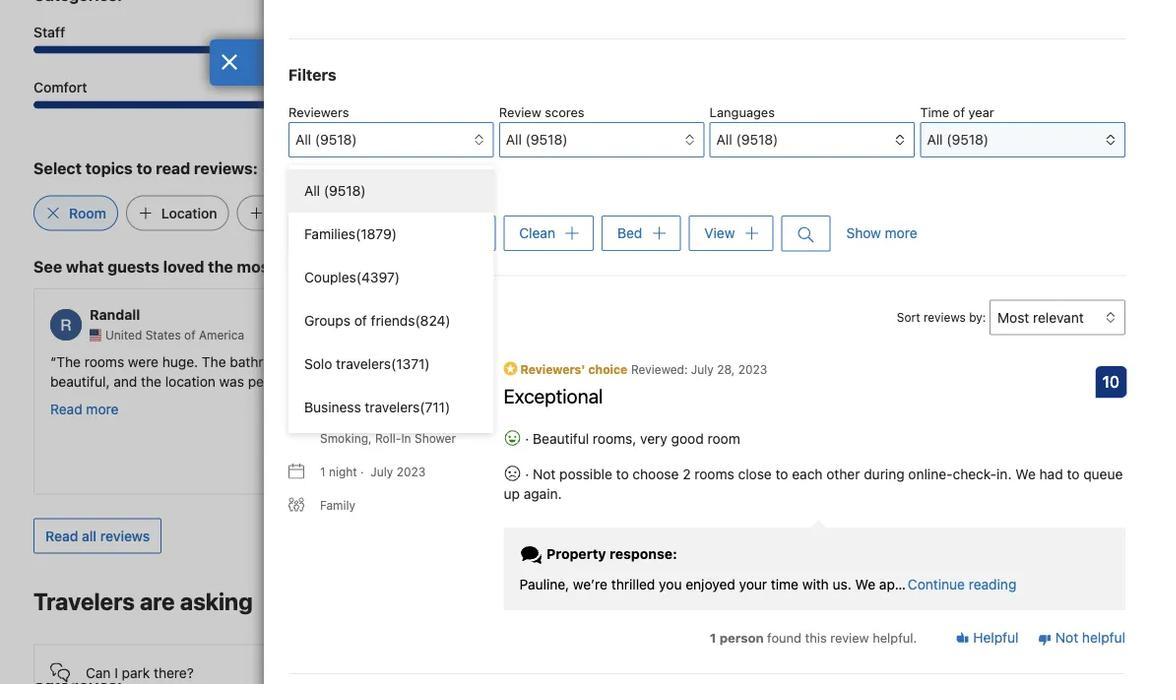 Task type: locate. For each thing, give the bounding box(es) containing it.
were down the groups
[[302, 354, 333, 370]]

was right the it
[[435, 354, 460, 370]]

a inside is there a spa? button
[[506, 665, 513, 681]]

not up again.
[[533, 466, 556, 482]]

helpful
[[1082, 630, 1126, 646]]

to left "queue"
[[1067, 466, 1080, 482]]

my
[[597, 354, 616, 370]]

1 horizontal spatial all (9518) button
[[710, 122, 915, 158]]

read more
[[50, 401, 119, 417], [417, 460, 485, 476]]

perfect up vegas!
[[488, 354, 534, 370]]

year
[[969, 105, 994, 120]]

all down languages
[[717, 131, 733, 148]]

" up beautiful,
[[50, 354, 56, 370]]

2023
[[738, 362, 767, 376], [397, 465, 426, 479]]

time down the it
[[417, 373, 444, 390]]

i right can
[[114, 665, 118, 681]]

2 vertical spatial read
[[45, 528, 78, 544]]

not helpful button
[[1038, 629, 1126, 648]]

2 united from the left
[[472, 328, 509, 342]]

all (9518) down reviewers
[[295, 131, 357, 148]]

room
[[708, 431, 740, 447]]

can i park there? button
[[50, 646, 362, 685]]

this up the luxury
[[496, 413, 519, 429]]

the left location
[[141, 373, 161, 390]]

1 left person on the bottom of page
[[710, 630, 716, 645]]

there?
[[154, 665, 194, 681]]

1 vertical spatial this
[[805, 630, 827, 645]]

1 united from the left
[[105, 328, 142, 342]]

1 horizontal spatial were
[[302, 354, 333, 370]]

the
[[56, 354, 81, 370], [202, 354, 226, 370]]

0 vertical spatial more
[[885, 225, 918, 241]]

0 vertical spatial had
[[631, 373, 655, 390]]

all for languages
[[717, 131, 733, 148]]

(9518) for review scores
[[526, 131, 568, 148]]

1 vertical spatial reviews:
[[433, 183, 482, 197]]

0 vertical spatial read more button
[[50, 399, 119, 419]]

1 america from the left
[[199, 328, 244, 342]]

ap…
[[879, 576, 906, 593]]

found
[[767, 630, 802, 645]]

1 horizontal spatial loved
[[543, 373, 577, 390]]

2 all (9518) button from the left
[[710, 122, 915, 158]]

states down sort
[[878, 328, 914, 342]]

0 vertical spatial select
[[33, 159, 82, 177]]

0 horizontal spatial read more button
[[50, 399, 119, 419]]

1 horizontal spatial perfect
[[488, 354, 534, 370]]

united states of america image
[[90, 329, 101, 341]]

had down the husbands
[[631, 373, 655, 390]]

1 vertical spatial read more
[[417, 460, 485, 476]]

travelers
[[336, 356, 391, 372], [365, 399, 420, 416]]

pauline,
[[520, 576, 569, 593]]

of up place
[[551, 328, 562, 342]]

0 horizontal spatial perfect
[[248, 373, 295, 390]]

all (9518) up families
[[304, 183, 366, 199]]

united states of america down sort
[[838, 328, 977, 342]]

las
[[463, 373, 485, 390]]

all down review
[[506, 131, 522, 148]]

all down time
[[927, 131, 943, 148]]

· for · beautiful rooms, very good room
[[525, 431, 529, 447]]

rooms right 2
[[695, 466, 735, 482]]

see left what
[[33, 257, 62, 276]]

read more button down beautiful,
[[50, 399, 119, 419]]

a left "topic"
[[330, 183, 337, 197]]

0 vertical spatial a
[[330, 183, 337, 197]]

1 horizontal spatial read more button
[[417, 458, 485, 478]]

1 vertical spatial select
[[289, 183, 326, 197]]

1 horizontal spatial a
[[506, 665, 513, 681]]

1 horizontal spatial see
[[1008, 595, 1033, 611]]

1 horizontal spatial "
[[417, 354, 423, 370]]

travelers for (711)
[[365, 399, 420, 416]]

i
[[536, 373, 539, 390], [114, 665, 118, 681]]

l
[[428, 316, 436, 333]]

0 horizontal spatial the
[[56, 354, 81, 370]]

" for it
[[417, 354, 423, 370]]

1 horizontal spatial united
[[472, 328, 509, 342]]

all (9518) button down year
[[920, 122, 1126, 158]]

the up las
[[464, 354, 484, 370]]

1 vertical spatial more
[[86, 401, 119, 417]]

1 vertical spatial a
[[659, 373, 666, 390]]

rooms inside the " the rooms were huge. the bathrooms were beautiful, and the location was perfect
[[84, 354, 124, 370]]

this inside "" it was the perfect place for my husbands first time in las vegas! i loved that we had a non- smoking floor and we would definitely recommend this hotel to anyone! close to great food and luxury shopping!"
[[496, 413, 519, 429]]

see inside see availability button
[[1008, 595, 1033, 611]]

loved down place
[[543, 373, 577, 390]]

park
[[122, 665, 150, 681]]

reviews left by:
[[924, 311, 966, 324]]

1 horizontal spatial more
[[453, 460, 485, 476]]

read for it was the perfect place for my husbands first time in las vegas! i loved that we had a non- smoking floor and we would definitely recommend this hotel to anyone! close to great food and luxury shopping!
[[417, 460, 449, 476]]

1 vertical spatial had
[[1040, 466, 1063, 482]]

8.1
[[1098, 24, 1117, 40]]

0 horizontal spatial 2023
[[397, 465, 426, 479]]

time of year
[[920, 105, 994, 120]]

0 vertical spatial this
[[496, 413, 519, 429]]

all (9518) inside all (9518) dropdown button
[[295, 131, 357, 148]]

not down the availability
[[1056, 630, 1079, 646]]

couples (4397)
[[304, 269, 400, 286]]

the left most:
[[208, 257, 233, 276]]

1 for 1 person found this review helpful.
[[710, 630, 716, 645]]

perfect down bathrooms
[[248, 373, 295, 390]]

location
[[161, 205, 217, 221]]

2 vertical spatial a
[[506, 665, 513, 681]]

travelers down "(1371)"
[[365, 399, 420, 416]]

0 horizontal spatial read more
[[50, 401, 119, 417]]

reviewed: july 28, 2023
[[631, 362, 767, 376]]

comfort
[[33, 79, 87, 95]]

reviewers' choice
[[518, 362, 628, 376]]

(9518) for time of year
[[947, 131, 989, 148]]

" inside the " the rooms were huge. the bathrooms were beautiful, and the location was perfect
[[50, 354, 56, 370]]

to up beautiful on the bottom of page
[[559, 413, 571, 429]]

0 vertical spatial bed
[[365, 205, 390, 221]]

states up the huge.
[[145, 328, 181, 342]]

room
[[69, 205, 106, 221], [304, 225, 341, 241]]

travelers right solo
[[336, 356, 391, 372]]

bed
[[365, 205, 390, 221], [618, 225, 643, 241]]

0 vertical spatial view
[[445, 205, 477, 221]]

1 vertical spatial we
[[534, 393, 552, 409]]

not inside not possible to choose 2 rooms close to each other during online-check-in. we had to queue up again.
[[533, 466, 556, 482]]

this right found
[[805, 630, 827, 645]]

2 " from the left
[[417, 354, 423, 370]]

1
[[320, 465, 326, 479], [710, 630, 716, 645]]

not inside button
[[1056, 630, 1079, 646]]

review
[[831, 630, 869, 645]]

0 vertical spatial room
[[69, 205, 106, 221]]

0 vertical spatial not
[[533, 466, 556, 482]]

0 horizontal spatial bed
[[365, 205, 390, 221]]

to
[[136, 159, 152, 177], [374, 183, 386, 197], [559, 413, 571, 429], [668, 413, 681, 429], [616, 466, 629, 482], [776, 466, 788, 482], [1067, 466, 1080, 482]]

time left with
[[771, 576, 799, 593]]

28,
[[717, 362, 735, 376]]

all (9518) button down languages
[[710, 122, 915, 158]]

1 vertical spatial loved
[[543, 373, 577, 390]]

1 vertical spatial not
[[1056, 630, 1079, 646]]

comfort 8.2 meter
[[33, 101, 379, 109]]

we
[[610, 373, 628, 390], [534, 393, 552, 409]]

select left topics
[[33, 159, 82, 177]]

rooms
[[84, 354, 124, 370], [695, 466, 735, 482]]

america down sort reviews by:
[[932, 328, 977, 342]]

topics
[[85, 159, 133, 177]]

read inside "button"
[[45, 528, 78, 544]]

were
[[128, 354, 159, 370], [302, 354, 333, 370]]

1 united states of america from the left
[[105, 328, 244, 342]]

" down (824)
[[417, 354, 423, 370]]

1 horizontal spatial 1
[[710, 630, 716, 645]]

availability
[[1036, 595, 1105, 611]]

read more down beautiful,
[[50, 401, 119, 417]]

for
[[576, 354, 594, 370]]

had inside "" it was the perfect place for my husbands first time in las vegas! i loved that we had a non- smoking floor and we would definitely recommend this hotel to anyone! close to great food and luxury shopping!"
[[631, 373, 655, 390]]

more
[[885, 225, 918, 241], [86, 401, 119, 417], [453, 460, 485, 476]]

select for select topics to read reviews:
[[33, 159, 82, 177]]

1 vertical spatial i
[[114, 665, 118, 681]]

1 vertical spatial read
[[417, 460, 449, 476]]

scored 10 element
[[1096, 366, 1127, 398]]

(9518) inside dropdown button
[[315, 131, 357, 148]]

1 vertical spatial 1
[[710, 630, 716, 645]]

read more for it was the perfect place for my husbands first time in las vegas! i loved that we had a non- smoking floor and we would definitely recommend this hotel to anyone! close to great food and luxury shopping!
[[417, 460, 485, 476]]

all
[[82, 528, 97, 544]]

0 vertical spatial read
[[50, 401, 82, 417]]

(9518) down reviewers
[[315, 131, 357, 148]]

1 horizontal spatial 2023
[[738, 362, 767, 376]]

during
[[864, 466, 905, 482]]

1 all (9518) button from the left
[[499, 122, 705, 158]]

families
[[304, 226, 356, 242]]

cleanliness
[[772, 24, 846, 40]]

3 all (9518) button from the left
[[920, 122, 1126, 158]]

0 horizontal spatial time
[[417, 373, 444, 390]]

the up location
[[202, 354, 226, 370]]

luxury
[[477, 432, 515, 449]]

other
[[827, 466, 860, 482]]

0 horizontal spatial all (9518) button
[[499, 122, 705, 158]]

was inside the " the rooms were huge. the bathrooms were beautiful, and the location was perfect
[[219, 373, 244, 390]]

reviews inside "button"
[[100, 528, 150, 544]]

0 horizontal spatial loved
[[163, 257, 204, 276]]

1 vertical spatial rooms
[[695, 466, 735, 482]]

all (9518) for reviewers
[[295, 131, 357, 148]]

0 vertical spatial and
[[114, 373, 137, 390]]

1 states from the left
[[145, 328, 181, 342]]

we up definitely
[[610, 373, 628, 390]]

0 horizontal spatial we
[[534, 393, 552, 409]]

states
[[145, 328, 181, 342], [512, 328, 547, 342], [878, 328, 914, 342]]

filters
[[289, 65, 337, 84]]

0 horizontal spatial view
[[445, 205, 477, 221]]

1 for 1 night · july 2023
[[320, 465, 326, 479]]

time
[[417, 373, 444, 390], [771, 576, 799, 593]]

0 horizontal spatial reviews:
[[194, 159, 258, 177]]

helpful
[[970, 630, 1019, 646]]

· down "hotel"
[[525, 431, 529, 447]]

0 vertical spatial 1
[[320, 465, 326, 479]]

reviewed:
[[631, 362, 688, 376]]

i inside "" it was the perfect place for my husbands first time in las vegas! i loved that we had a non- smoking floor and we would definitely recommend this hotel to anyone! close to great food and luxury shopping!"
[[536, 373, 539, 390]]

0 vertical spatial loved
[[163, 257, 204, 276]]

reviews: right read
[[194, 159, 258, 177]]

value for money 7.8 meter
[[402, 101, 748, 109]]

· up again.
[[522, 466, 533, 482]]

helpful button
[[956, 629, 1019, 648]]

1 horizontal spatial time
[[771, 576, 799, 593]]

family
[[320, 499, 356, 512]]

groups of friends (824)
[[304, 313, 451, 329]]

united for l
[[472, 328, 509, 342]]

2 america from the left
[[565, 328, 611, 342]]

2 states from the left
[[512, 328, 547, 342]]

2 vertical spatial the
[[141, 373, 161, 390]]

read more down food on the left bottom of page
[[417, 460, 485, 476]]

1 left night
[[320, 465, 326, 479]]

was down bathrooms
[[219, 373, 244, 390]]

1 vertical spatial bed
[[618, 225, 643, 241]]

perfect
[[488, 354, 534, 370], [248, 373, 295, 390]]

good
[[671, 431, 704, 447]]

were left the huge.
[[128, 354, 159, 370]]

america
[[199, 328, 244, 342], [565, 328, 611, 342], [932, 328, 977, 342]]

and right beautiful,
[[114, 373, 137, 390]]

floor
[[474, 393, 503, 409]]

reviews down (4397) at top
[[338, 302, 396, 321]]

again.
[[524, 486, 562, 502]]

july left 28, at the right bottom of page
[[691, 362, 714, 376]]

"
[[50, 354, 56, 370], [417, 354, 423, 370]]

america up the " the rooms were huge. the bathrooms were beautiful, and the location was perfect on the left
[[199, 328, 244, 342]]

2 horizontal spatial a
[[659, 373, 666, 390]]

more for it was the perfect place for my husbands first time in las vegas! i loved that we had a non- smoking floor and we would definitely recommend this hotel to anyone! close to great food and luxury shopping!
[[453, 460, 485, 476]]

reading
[[969, 576, 1017, 593]]

a left 'non-'
[[659, 373, 666, 390]]

all inside dropdown button
[[295, 131, 311, 148]]

1 horizontal spatial we
[[1016, 466, 1036, 482]]

read left the all
[[45, 528, 78, 544]]

1 vertical spatial perfect
[[248, 373, 295, 390]]

" it was the perfect place for my husbands first time in las vegas! i loved that we had a non- smoking floor and we would definitely recommend this hotel to anyone! close to great food and luxury shopping!
[[417, 354, 718, 449]]

2 horizontal spatial states
[[878, 328, 914, 342]]

(9518) for reviewers
[[315, 131, 357, 148]]

clean
[[272, 205, 309, 221], [519, 225, 555, 241]]

1 " from the left
[[50, 354, 56, 370]]

1 horizontal spatial reviews
[[338, 302, 396, 321]]

· right night
[[360, 465, 364, 479]]

read more button down food on the left bottom of page
[[417, 458, 485, 478]]

1 horizontal spatial had
[[1040, 466, 1063, 482]]

select left "topic"
[[289, 183, 326, 197]]

not
[[533, 466, 556, 482], [1056, 630, 1079, 646]]

2 horizontal spatial and
[[507, 393, 531, 409]]

room up couples
[[304, 225, 341, 241]]

· for ·
[[522, 466, 533, 482]]

had right in.
[[1040, 466, 1063, 482]]

loved right guests
[[163, 257, 204, 276]]

see for see availability
[[1008, 595, 1033, 611]]

and inside the " the rooms were huge. the bathrooms were beautiful, and the location was perfect
[[114, 373, 137, 390]]

see availability button
[[996, 586, 1117, 621]]

in.
[[997, 466, 1012, 482]]

1 horizontal spatial view
[[705, 225, 735, 241]]

all down reviewers
[[295, 131, 311, 148]]

would
[[556, 393, 594, 409]]

all (9518) button down value for money 7.8 meter
[[499, 122, 705, 158]]

this
[[496, 413, 519, 429], [805, 630, 827, 645]]

filter reviews region
[[289, 63, 1126, 433]]

the inside "" it was the perfect place for my husbands first time in las vegas! i loved that we had a non- smoking floor and we would definitely recommend this hotel to anyone! close to great food and luxury shopping!"
[[464, 354, 484, 370]]

reviews right the all
[[100, 528, 150, 544]]

0 horizontal spatial were
[[128, 354, 159, 370]]

i down place
[[536, 373, 539, 390]]

united states of america up place
[[472, 328, 611, 342]]

0 vertical spatial clean
[[272, 205, 309, 221]]

reviewers
[[289, 105, 349, 120]]

2 horizontal spatial reviews
[[924, 311, 966, 324]]

2 were from the left
[[302, 354, 333, 370]]

america up 'for'
[[565, 328, 611, 342]]

1 vertical spatial travelers
[[365, 399, 420, 416]]

all (9518) down languages
[[717, 131, 778, 148]]

and down vegas!
[[507, 393, 531, 409]]

and down recommend
[[449, 432, 473, 449]]

1 vertical spatial read more button
[[417, 458, 485, 478]]

had inside not possible to choose 2 rooms close to each other during online-check-in. we had to queue up again.
[[1040, 466, 1063, 482]]

0 vertical spatial 2023
[[738, 362, 767, 376]]

this is a carousel with rotating slides. it displays featured reviews of the property. use the next and previous buttons to navigate. region
[[18, 281, 1133, 503]]

more down the luxury
[[453, 460, 485, 476]]

1 horizontal spatial united states of america
[[472, 328, 611, 342]]

all (9518) down review scores
[[506, 131, 568, 148]]

asking
[[180, 588, 253, 615]]

1 horizontal spatial we
[[610, 373, 628, 390]]

0 horizontal spatial and
[[114, 373, 137, 390]]

1 vertical spatial time
[[771, 576, 799, 593]]

see down reading
[[1008, 595, 1033, 611]]

0 horizontal spatial i
[[114, 665, 118, 681]]

a inside "" it was the perfect place for my husbands first time in las vegas! i loved that we had a non- smoking floor and we would definitely recommend this hotel to anyone! close to great food and luxury shopping!"
[[659, 373, 666, 390]]

0 horizontal spatial 1
[[320, 465, 326, 479]]

0 horizontal spatial rooms
[[84, 354, 124, 370]]

1 horizontal spatial america
[[565, 328, 611, 342]]

read down beautiful,
[[50, 401, 82, 417]]

" inside "" it was the perfect place for my husbands first time in las vegas! i loved that we had a non- smoking floor and we would definitely recommend this hotel to anyone! close to great food and luxury shopping!"
[[417, 354, 423, 370]]

2 horizontal spatial the
[[464, 354, 484, 370]]

reviews: right 'search'
[[433, 183, 482, 197]]

2 united states of america from the left
[[472, 328, 611, 342]]

3 united states of america from the left
[[838, 328, 977, 342]]

a left spa?
[[506, 665, 513, 681]]

more right show
[[885, 225, 918, 241]]

room down topics
[[69, 205, 106, 221]]

property response:
[[543, 546, 677, 562]]

0 vertical spatial time
[[417, 373, 444, 390]]

we right in.
[[1016, 466, 1036, 482]]

united states of america up the huge.
[[105, 328, 244, 342]]

0 horizontal spatial select
[[33, 159, 82, 177]]

2 horizontal spatial united
[[838, 328, 875, 342]]

all (9518) down time of year
[[927, 131, 989, 148]]

exceptional
[[504, 384, 603, 407]]

1 horizontal spatial this
[[805, 630, 827, 645]]

0 horizontal spatial clean
[[272, 205, 309, 221]]

response:
[[610, 546, 677, 562]]

july right night
[[371, 465, 393, 479]]

we right us.
[[855, 576, 876, 593]]

1 horizontal spatial rooms
[[695, 466, 735, 482]]

0 horizontal spatial america
[[199, 328, 244, 342]]

0 horizontal spatial see
[[33, 257, 62, 276]]

all (9518) button
[[499, 122, 705, 158], [710, 122, 915, 158], [920, 122, 1126, 158]]

(9518) down languages
[[736, 131, 778, 148]]

not helpful
[[1052, 630, 1126, 646]]

all for review scores
[[506, 131, 522, 148]]

we up "hotel"
[[534, 393, 552, 409]]

0 vertical spatial rooms
[[84, 354, 124, 370]]

0 vertical spatial i
[[536, 373, 539, 390]]

1 horizontal spatial the
[[202, 354, 226, 370]]

is there a spa?
[[455, 665, 547, 681]]

check-
[[953, 466, 997, 482]]

2 horizontal spatial all (9518) button
[[920, 122, 1126, 158]]

states for randall
[[145, 328, 181, 342]]

(9518) down time of year
[[947, 131, 989, 148]]

that
[[581, 373, 606, 390]]

2023 down food on the left bottom of page
[[397, 465, 426, 479]]

0 vertical spatial reviews:
[[194, 159, 258, 177]]



Task type: describe. For each thing, give the bounding box(es) containing it.
helpful.
[[873, 630, 917, 645]]

review scores
[[499, 105, 585, 120]]

select topics to read reviews:
[[33, 159, 258, 177]]

time inside "" it was the perfect place for my husbands first time in las vegas! i loved that we had a non- smoking floor and we would definitely recommend this hotel to anyone! close to great food and luxury shopping!"
[[417, 373, 444, 390]]

0 horizontal spatial a
[[330, 183, 337, 197]]

united states of america for l
[[472, 328, 611, 342]]

united states of america for randall
[[105, 328, 244, 342]]

scores
[[545, 105, 585, 120]]

7.8
[[729, 24, 748, 40]]

all (9518) for languages
[[717, 131, 778, 148]]

pauline
[[328, 360, 378, 377]]

1 horizontal spatial clean
[[519, 225, 555, 241]]

is there a spa? button
[[419, 646, 731, 685]]

person
[[720, 630, 764, 645]]

not for helpful
[[1056, 630, 1079, 646]]

us.
[[833, 576, 852, 593]]

this inside list of reviews region
[[805, 630, 827, 645]]

families (1879)
[[304, 226, 397, 242]]

united for randall
[[105, 328, 142, 342]]

can
[[86, 665, 111, 681]]

most:
[[237, 257, 281, 276]]

1 vertical spatial 2023
[[397, 465, 426, 479]]

not possible to choose 2 rooms close to each other during online-check-in. we had to queue up again.
[[504, 466, 1123, 502]]

more inside show more button
[[885, 225, 918, 241]]

select for select a topic to search reviews:
[[289, 183, 326, 197]]

languages
[[710, 105, 775, 120]]

show more
[[847, 225, 918, 241]]

all (9518) inside all (9518) link
[[304, 183, 366, 199]]

staff
[[33, 24, 65, 40]]

perfect inside "" it was the perfect place for my husbands first time in las vegas! i loved that we had a non- smoking floor and we would definitely recommend this hotel to anyone! close to great food and luxury shopping!"
[[488, 354, 534, 370]]

"
[[582, 432, 588, 449]]

all (9518) button for languages
[[710, 122, 915, 158]]

of left friends
[[354, 313, 367, 329]]

rooms,
[[593, 431, 637, 447]]

review
[[499, 105, 541, 120]]

location
[[165, 373, 216, 390]]

states for l
[[512, 328, 547, 342]]

(824)
[[415, 313, 451, 329]]

definitely
[[598, 393, 656, 409]]

time inside list of reviews region
[[771, 576, 799, 593]]

· beautiful rooms, very good room
[[522, 431, 740, 447]]

possible
[[560, 466, 613, 482]]

all (9518) for review scores
[[506, 131, 568, 148]]

first
[[686, 354, 711, 370]]

all for time of year
[[927, 131, 943, 148]]

of left year
[[953, 105, 965, 120]]

was inside "" it was the perfect place for my husbands first time in las vegas! i loved that we had a non- smoking floor and we would definitely recommend this hotel to anyone! close to great food and luxury shopping!"
[[435, 354, 460, 370]]

solo travelers (1371)
[[304, 356, 430, 372]]

see what guests loved the most:
[[33, 257, 281, 276]]

all (9518) button for review scores
[[499, 122, 705, 158]]

see for see what guests loved the most:
[[33, 257, 62, 276]]

1 the from the left
[[56, 354, 81, 370]]

husbands
[[620, 354, 682, 370]]

close
[[738, 466, 772, 482]]

close
[[629, 413, 665, 429]]

very
[[640, 431, 668, 447]]

review categories element
[[33, 0, 122, 6]]

of down sort
[[917, 328, 928, 342]]

0 vertical spatial we
[[610, 373, 628, 390]]

randall
[[90, 307, 140, 323]]

all (9518) link
[[289, 169, 494, 213]]

reviews for guest
[[338, 302, 396, 321]]

3 america from the left
[[932, 328, 977, 342]]

place
[[538, 354, 572, 370]]

vegas!
[[489, 373, 532, 390]]

perfect inside the " the rooms were huge. the bathrooms were beautiful, and the location was perfect
[[248, 373, 295, 390]]

topic
[[340, 183, 370, 197]]

america for l
[[565, 328, 611, 342]]

3 states from the left
[[878, 328, 914, 342]]

loved inside "" it was the perfect place for my husbands first time in las vegas! i loved that we had a non- smoking floor and we would definitely recommend this hotel to anyone! close to great food and luxury shopping!"
[[543, 373, 577, 390]]

to up good
[[668, 413, 681, 429]]

search
[[389, 183, 429, 197]]

enjoyed
[[686, 576, 736, 593]]

1 night · july 2023
[[320, 465, 426, 479]]

read all reviews button
[[33, 519, 162, 554]]

to left read
[[136, 159, 152, 177]]

solo
[[304, 356, 332, 372]]

beautiful
[[533, 431, 589, 447]]

property
[[547, 546, 606, 562]]

list of reviews region
[[277, 335, 1138, 685]]

(9518) up families (1879)
[[324, 183, 366, 199]]

sort reviews by:
[[897, 311, 986, 324]]

thrilled
[[611, 576, 655, 593]]

read for the rooms were huge. the bathrooms were beautiful, and the location was perfect
[[50, 401, 82, 417]]

" for the
[[50, 354, 56, 370]]

not for possible
[[533, 466, 556, 482]]

each
[[792, 466, 823, 482]]

sort
[[897, 311, 920, 324]]

read more for the rooms were huge. the bathrooms were beautiful, and the location was perfect
[[50, 401, 119, 417]]

(4397)
[[356, 269, 400, 286]]

1 horizontal spatial july
[[691, 362, 714, 376]]

rooms inside not possible to choose 2 rooms close to each other during online-check-in. we had to queue up again.
[[695, 466, 735, 482]]

huge.
[[162, 354, 198, 370]]

2 the from the left
[[202, 354, 226, 370]]

facilities
[[402, 24, 460, 40]]

all (9518) button for time of year
[[920, 122, 1126, 158]]

couples
[[304, 269, 356, 286]]

what
[[66, 257, 104, 276]]

travelers are asking
[[33, 588, 253, 615]]

" the rooms were huge. the bathrooms were beautiful, and the location was perfect
[[50, 354, 333, 390]]

show
[[847, 225, 881, 241]]

we inside not possible to choose 2 rooms close to each other during online-check-in. we had to queue up again.
[[1016, 466, 1036, 482]]

(711)
[[420, 399, 450, 416]]

close image
[[221, 54, 238, 70]]

7.9
[[360, 24, 379, 40]]

show more button
[[847, 216, 918, 251]]

all (9518) for time of year
[[927, 131, 989, 148]]

1 horizontal spatial and
[[449, 432, 473, 449]]

all left "topic"
[[304, 183, 320, 199]]

business
[[304, 399, 361, 416]]

you
[[659, 576, 682, 593]]

online-
[[908, 466, 953, 482]]

there
[[469, 665, 502, 681]]

reviews for sort
[[924, 311, 966, 324]]

continue
[[908, 576, 965, 593]]

queue
[[1084, 466, 1123, 482]]

3 united from the left
[[838, 328, 875, 342]]

all (9518) button
[[289, 122, 494, 158]]

the inside the " the rooms were huge. the bathrooms were beautiful, and the location was perfect
[[141, 373, 161, 390]]

2
[[683, 466, 691, 482]]

night
[[329, 465, 357, 479]]

1 horizontal spatial the
[[208, 257, 233, 276]]

guests
[[108, 257, 159, 276]]

all for reviewers
[[295, 131, 311, 148]]

friends
[[371, 313, 415, 329]]

reviewers'
[[521, 362, 585, 376]]

to left each
[[776, 466, 788, 482]]

1 vertical spatial we
[[855, 576, 876, 593]]

america for randall
[[199, 328, 244, 342]]

of up the huge.
[[184, 328, 196, 342]]

0 horizontal spatial room
[[69, 205, 106, 221]]

1 vertical spatial july
[[371, 465, 393, 479]]

1 vertical spatial view
[[705, 225, 735, 241]]

more for the rooms were huge. the bathrooms were beautiful, and the location was perfect
[[86, 401, 119, 417]]

food
[[417, 432, 445, 449]]

travelers for (1371)
[[336, 356, 391, 372]]

read more button for it was the perfect place for my husbands first time in las vegas! i loved that we had a non- smoking floor and we would definitely recommend this hotel to anyone! close to great food and luxury shopping!
[[417, 458, 485, 478]]

pauline, we're thrilled you enjoyed your time with us. we ap… continue reading
[[520, 576, 1017, 593]]

staff 7.9 meter
[[33, 46, 379, 54]]

1 horizontal spatial bed
[[618, 225, 643, 241]]

1 horizontal spatial reviews:
[[433, 183, 482, 197]]

to left choose
[[616, 466, 629, 482]]

bathrooms
[[230, 354, 298, 370]]

(9518) for languages
[[736, 131, 778, 148]]

1 horizontal spatial room
[[304, 225, 341, 241]]

to right "topic"
[[374, 183, 386, 197]]

location 9.0 meter
[[772, 101, 1117, 109]]

continue reading link
[[908, 575, 1017, 595]]

is
[[455, 665, 465, 681]]

1 were from the left
[[128, 354, 159, 370]]

i inside can i park there? button
[[114, 665, 118, 681]]

read more button for the rooms were huge. the bathrooms were beautiful, and the location was perfect
[[50, 399, 119, 419]]



Task type: vqa. For each thing, say whether or not it's contained in the screenshot.
Sustainability link
no



